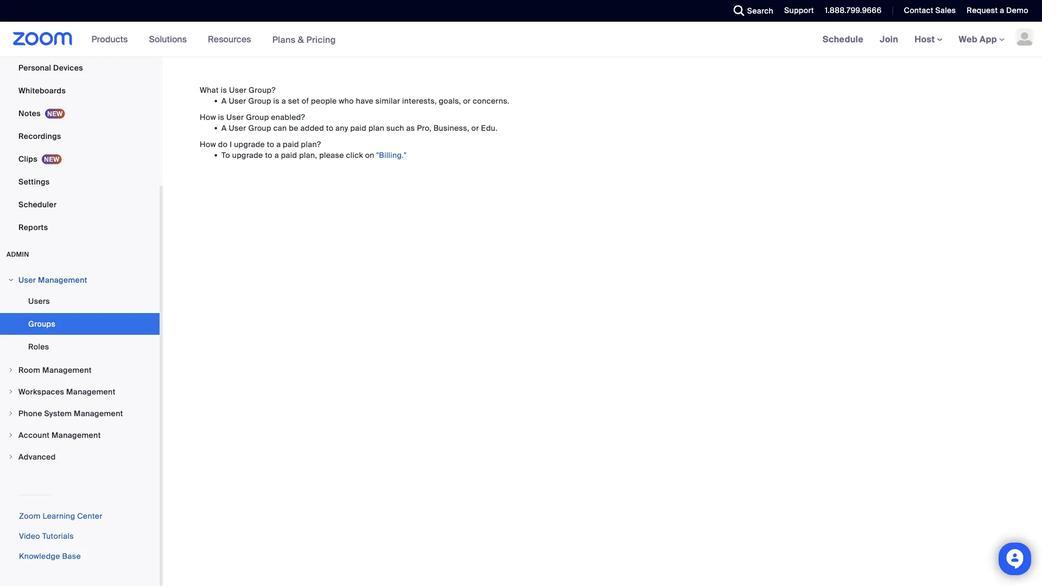 Task type: describe. For each thing, give the bounding box(es) containing it.
admin menu menu
[[0, 270, 160, 469]]

1 vertical spatial is
[[273, 96, 280, 106]]

what
[[200, 85, 219, 95]]

such
[[387, 123, 404, 133]]

meetings navigation
[[815, 22, 1042, 57]]

a inside how is user group enabled? a user group can be added to any paid plan such as pro, business, or edu.
[[221, 123, 227, 133]]

"billing." link
[[377, 150, 407, 160]]

schedule link
[[815, 22, 872, 56]]

2 vertical spatial to
[[265, 150, 273, 160]]

management for workspaces management
[[66, 387, 115, 397]]

plans
[[272, 34, 296, 45]]

management for account management
[[52, 430, 101, 440]]

scheduler link
[[0, 194, 160, 216]]

web
[[959, 33, 978, 45]]

on
[[365, 150, 375, 160]]

clips
[[18, 154, 37, 164]]

room management menu item
[[0, 360, 160, 381]]

advanced menu item
[[0, 447, 160, 467]]

1 vertical spatial paid
[[283, 139, 299, 149]]

devices
[[53, 63, 83, 73]]

solutions
[[149, 33, 187, 45]]

reports link
[[0, 217, 160, 238]]

set
[[288, 96, 300, 106]]

scheduler
[[18, 200, 57, 210]]

plan?
[[301, 139, 321, 149]]

a inside what is user group? a user group is a set of people who have similar interests, goals, or concerns.
[[221, 96, 227, 106]]

profile picture image
[[1016, 28, 1034, 46]]

app
[[980, 33, 997, 45]]

goals,
[[439, 96, 461, 106]]

users link
[[0, 290, 160, 312]]

1 vertical spatial to
[[267, 139, 274, 149]]

roles
[[28, 342, 49, 352]]

what is user group? a user group is a set of people who have similar interests, goals, or concerns.
[[200, 85, 510, 106]]

knowledge base link
[[19, 552, 81, 562]]

user management
[[18, 275, 87, 285]]

personal
[[18, 63, 51, 73]]

or inside what is user group? a user group is a set of people who have similar interests, goals, or concerns.
[[463, 96, 471, 106]]

&
[[298, 34, 304, 45]]

edu.
[[481, 123, 498, 133]]

tutorials
[[42, 531, 74, 542]]

settings
[[18, 177, 50, 187]]

reports
[[18, 222, 48, 232]]

is for a
[[221, 85, 227, 95]]

to
[[221, 150, 230, 160]]

how is user group enabled? a user group can be added to any paid plan such as pro, business, or edu.
[[200, 112, 498, 133]]

resources
[[208, 33, 251, 45]]

web app
[[959, 33, 997, 45]]

admin
[[7, 250, 29, 259]]

plans & pricing
[[272, 34, 336, 45]]

1 vertical spatial group
[[246, 112, 269, 122]]

workspaces
[[18, 387, 64, 397]]

account management menu item
[[0, 425, 160, 446]]

personal devices
[[18, 63, 83, 73]]

can
[[273, 123, 287, 133]]

be
[[289, 123, 298, 133]]

plan
[[369, 123, 385, 133]]

video
[[19, 531, 40, 542]]

management down workspaces management menu item
[[74, 409, 123, 419]]

user management menu
[[0, 290, 160, 359]]

how do i upgrade to a paid plan? to upgrade to a paid plan, please click on "billing."
[[200, 139, 407, 160]]

i
[[230, 139, 232, 149]]

right image for phone
[[8, 410, 14, 417]]

roles link
[[0, 336, 160, 358]]

similar
[[376, 96, 400, 106]]

whiteboards
[[18, 86, 66, 96]]

plan,
[[299, 150, 317, 160]]

notes
[[18, 108, 41, 118]]

do
[[218, 139, 228, 149]]

learning
[[43, 511, 75, 521]]

zoom learning center link
[[19, 511, 102, 521]]

banner containing products
[[0, 22, 1042, 57]]

search
[[747, 6, 774, 16]]

who
[[339, 96, 354, 106]]

host button
[[915, 33, 943, 45]]

video tutorials link
[[19, 531, 74, 542]]

how for how is user group enabled? a user group can be added to any paid plan such as pro, business, or edu.
[[200, 112, 216, 122]]

clips link
[[0, 148, 160, 170]]

contact
[[904, 5, 934, 15]]

join
[[880, 33, 899, 45]]

user management menu item
[[0, 270, 160, 290]]

as
[[406, 123, 415, 133]]

0 vertical spatial upgrade
[[234, 139, 265, 149]]

request a demo
[[967, 5, 1029, 15]]



Task type: vqa. For each thing, say whether or not it's contained in the screenshot.
contacts
no



Task type: locate. For each thing, give the bounding box(es) containing it.
demo
[[1007, 5, 1029, 15]]

upgrade
[[234, 139, 265, 149], [232, 150, 263, 160]]

management
[[38, 275, 87, 285], [42, 365, 92, 375], [66, 387, 115, 397], [74, 409, 123, 419], [52, 430, 101, 440]]

right image left account
[[8, 432, 14, 439]]

room management
[[18, 365, 92, 375]]

is right what
[[221, 85, 227, 95]]

3 right image from the top
[[8, 389, 14, 395]]

base
[[62, 552, 81, 562]]

sales
[[936, 5, 956, 15]]

0 vertical spatial paid
[[350, 123, 367, 133]]

paid inside how is user group enabled? a user group can be added to any paid plan such as pro, business, or edu.
[[350, 123, 367, 133]]

1.888.799.9666
[[825, 5, 882, 15]]

enabled?
[[271, 112, 305, 122]]

search button
[[726, 0, 776, 22]]

personal devices link
[[0, 57, 160, 79]]

1 vertical spatial upgrade
[[232, 150, 263, 160]]

user inside menu item
[[18, 275, 36, 285]]

5 right image from the top
[[8, 432, 14, 439]]

to left any
[[326, 123, 334, 133]]

join link
[[872, 22, 907, 56]]

right image inside account management menu item
[[8, 432, 14, 439]]

1 vertical spatial a
[[221, 123, 227, 133]]

is for enabled?
[[218, 112, 224, 122]]

2 vertical spatial paid
[[281, 150, 297, 160]]

right image left 'room'
[[8, 367, 14, 374]]

contact sales
[[904, 5, 956, 15]]

1 vertical spatial how
[[200, 139, 216, 149]]

a
[[1000, 5, 1005, 15], [282, 96, 286, 106], [276, 139, 281, 149], [275, 150, 279, 160]]

have
[[356, 96, 374, 106]]

management down room management menu item
[[66, 387, 115, 397]]

a inside what is user group? a user group is a set of people who have similar interests, goals, or concerns.
[[282, 96, 286, 106]]

support
[[784, 5, 814, 15]]

or left the edu.
[[472, 123, 479, 133]]

or
[[463, 96, 471, 106], [472, 123, 479, 133]]

1 vertical spatial or
[[472, 123, 479, 133]]

6 right image from the top
[[8, 454, 14, 460]]

right image left workspaces
[[8, 389, 14, 395]]

management for user management
[[38, 275, 87, 285]]

center
[[77, 511, 102, 521]]

0 vertical spatial or
[[463, 96, 471, 106]]

2 right image from the top
[[8, 367, 14, 374]]

1 right image from the top
[[8, 277, 14, 283]]

"billing."
[[377, 150, 407, 160]]

paid left the plan,
[[281, 150, 297, 160]]

how down what
[[200, 112, 216, 122]]

products button
[[92, 22, 133, 56]]

interests,
[[402, 96, 437, 106]]

right image inside "user management" menu item
[[8, 277, 14, 283]]

group?
[[249, 85, 276, 95]]

products
[[92, 33, 128, 45]]

how inside how do i upgrade to a paid plan? to upgrade to a paid plan, please click on "billing."
[[200, 139, 216, 149]]

banner
[[0, 22, 1042, 57]]

recordings
[[18, 131, 61, 141]]

right image left advanced
[[8, 454, 14, 460]]

user
[[229, 85, 247, 95], [229, 96, 246, 106], [226, 112, 244, 122], [229, 123, 246, 133], [18, 275, 36, 285]]

management up users link
[[38, 275, 87, 285]]

to inside how is user group enabled? a user group can be added to any paid plan such as pro, business, or edu.
[[326, 123, 334, 133]]

whiteboards link
[[0, 80, 160, 102]]

product information navigation
[[83, 22, 344, 57]]

upgrade right i
[[234, 139, 265, 149]]

workspaces management menu item
[[0, 382, 160, 402]]

any
[[336, 123, 348, 133]]

paid down the be
[[283, 139, 299, 149]]

please
[[319, 150, 344, 160]]

2 a from the top
[[221, 123, 227, 133]]

host
[[915, 33, 937, 45]]

recordings link
[[0, 125, 160, 147]]

2 vertical spatial is
[[218, 112, 224, 122]]

phone system management menu item
[[0, 403, 160, 424]]

notes link
[[0, 103, 160, 124]]

management up 'workspaces management'
[[42, 365, 92, 375]]

personal menu menu
[[0, 0, 160, 239]]

1.888.799.9666 button
[[817, 0, 885, 22], [825, 5, 882, 15]]

right image inside phone system management menu item
[[8, 410, 14, 417]]

management for room management
[[42, 365, 92, 375]]

or inside how is user group enabled? a user group can be added to any paid plan such as pro, business, or edu.
[[472, 123, 479, 133]]

right image for account
[[8, 432, 14, 439]]

added
[[301, 123, 324, 133]]

schedule
[[823, 33, 864, 45]]

1 a from the top
[[221, 96, 227, 106]]

right image down admin
[[8, 277, 14, 283]]

phone system management
[[18, 409, 123, 419]]

phone
[[18, 409, 42, 419]]

right image for room
[[8, 367, 14, 374]]

click
[[346, 150, 363, 160]]

right image for workspaces
[[8, 389, 14, 395]]

users
[[28, 296, 50, 306]]

pricing
[[306, 34, 336, 45]]

resources button
[[208, 22, 256, 56]]

workspaces management
[[18, 387, 115, 397]]

group inside what is user group? a user group is a set of people who have similar interests, goals, or concerns.
[[248, 96, 271, 106]]

advanced
[[18, 452, 56, 462]]

zoom learning center
[[19, 511, 102, 521]]

pro,
[[417, 123, 432, 133]]

to down can
[[267, 139, 274, 149]]

right image for user
[[8, 277, 14, 283]]

1 horizontal spatial or
[[472, 123, 479, 133]]

1 how from the top
[[200, 112, 216, 122]]

0 vertical spatial group
[[248, 96, 271, 106]]

account
[[18, 430, 50, 440]]

web app button
[[959, 33, 1005, 45]]

of
[[302, 96, 309, 106]]

is inside how is user group enabled? a user group can be added to any paid plan such as pro, business, or edu.
[[218, 112, 224, 122]]

or right goals, on the top of page
[[463, 96, 471, 106]]

0 vertical spatial how
[[200, 112, 216, 122]]

how left do
[[200, 139, 216, 149]]

2 vertical spatial group
[[248, 123, 271, 133]]

concerns.
[[473, 96, 510, 106]]

knowledge base
[[19, 552, 81, 562]]

support link
[[776, 0, 817, 22], [784, 5, 814, 15]]

knowledge
[[19, 552, 60, 562]]

room
[[18, 365, 40, 375]]

4 right image from the top
[[8, 410, 14, 417]]

solutions button
[[149, 22, 192, 56]]

is left set
[[273, 96, 280, 106]]

right image inside workspaces management menu item
[[8, 389, 14, 395]]

to left the plan,
[[265, 150, 273, 160]]

is up do
[[218, 112, 224, 122]]

account management
[[18, 430, 101, 440]]

0 vertical spatial to
[[326, 123, 334, 133]]

right image
[[8, 277, 14, 283], [8, 367, 14, 374], [8, 389, 14, 395], [8, 410, 14, 417], [8, 432, 14, 439], [8, 454, 14, 460]]

0 vertical spatial a
[[221, 96, 227, 106]]

2 how from the top
[[200, 139, 216, 149]]

how
[[200, 112, 216, 122], [200, 139, 216, 149]]

settings link
[[0, 171, 160, 193]]

upgrade right the to
[[232, 150, 263, 160]]

zoom logo image
[[13, 32, 73, 46]]

management down phone system management menu item
[[52, 430, 101, 440]]

to
[[326, 123, 334, 133], [267, 139, 274, 149], [265, 150, 273, 160]]

contact sales link
[[896, 0, 959, 22], [904, 5, 956, 15]]

how for how do i upgrade to a paid plan? to upgrade to a paid plan, please click on "billing."
[[200, 139, 216, 149]]

0 vertical spatial is
[[221, 85, 227, 95]]

a
[[221, 96, 227, 106], [221, 123, 227, 133]]

system
[[44, 409, 72, 419]]

right image left phone
[[8, 410, 14, 417]]

business,
[[434, 123, 469, 133]]

how inside how is user group enabled? a user group can be added to any paid plan such as pro, business, or edu.
[[200, 112, 216, 122]]

right image inside room management menu item
[[8, 367, 14, 374]]

groups
[[28, 319, 55, 329]]

video tutorials
[[19, 531, 74, 542]]

request
[[967, 5, 998, 15]]

right image inside advanced menu item
[[8, 454, 14, 460]]

people
[[311, 96, 337, 106]]

paid right any
[[350, 123, 367, 133]]

0 horizontal spatial or
[[463, 96, 471, 106]]

group
[[248, 96, 271, 106], [246, 112, 269, 122], [248, 123, 271, 133]]



